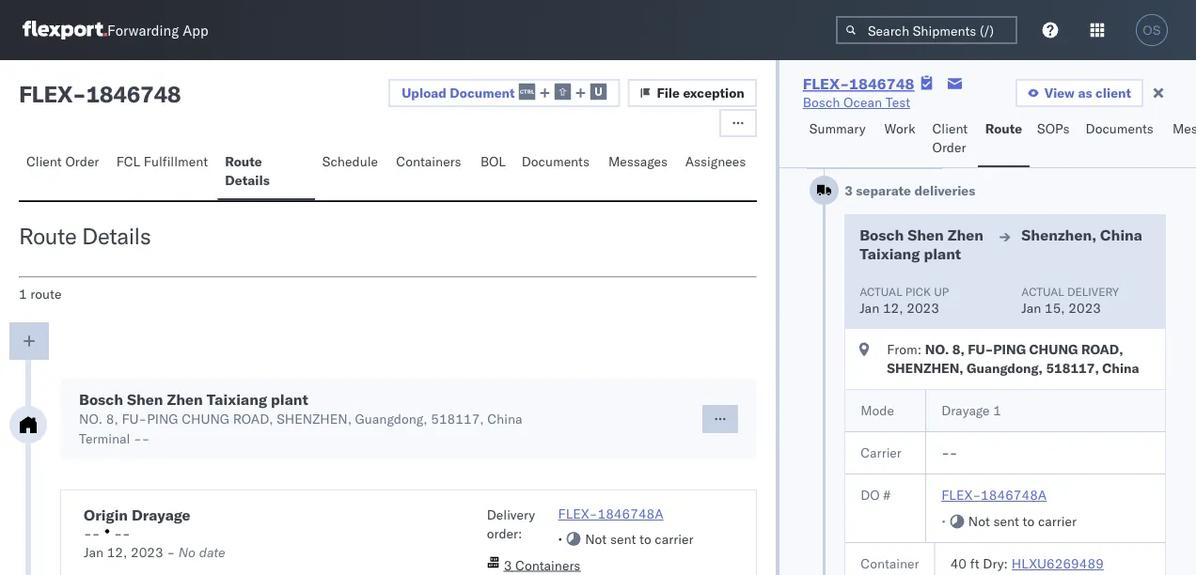 Task type: describe. For each thing, give the bounding box(es) containing it.
flex-1846748a for delivery order:
[[558, 506, 664, 522]]

0 horizontal spatial jan
[[84, 545, 103, 561]]

flex- for do
[[942, 487, 981, 504]]

mes
[[1173, 120, 1196, 137]]

route details inside button
[[225, 153, 270, 189]]

1 horizontal spatial drayage
[[942, 403, 990, 419]]

sent for do #
[[994, 514, 1020, 530]]

8, inside the bosch shen zhen taixiang plant no. 8, fu-ping chung road, shenzhen, guangdong, 518117, china terminal --
[[106, 411, 118, 427]]

not sent to carrier for do #
[[969, 514, 1077, 530]]

1 horizontal spatial documents button
[[1078, 112, 1165, 167]]

route
[[30, 286, 62, 302]]

chung inside no. 8, fu-ping chung road, shenzhen, guangdong, 518117, china
[[1029, 341, 1078, 358]]

jan inside actual delivery jan 15, 2023
[[1022, 300, 1042, 317]]

terminal
[[79, 431, 130, 447]]

flex - 1846748
[[19, 80, 181, 108]]

bosch inside the bosch shen zhen taixiang plant no. 8, fu-ping chung road, shenzhen, guangdong, 518117, china terminal --
[[79, 390, 123, 409]]

0 horizontal spatial order
[[65, 153, 99, 170]]

3 containers
[[504, 557, 581, 574]]

route details button
[[218, 145, 315, 200]]

8, inside no. 8, fu-ping chung road, shenzhen, guangdong, 518117, china
[[953, 341, 965, 358]]

2023 inside actual delivery jan 15, 2023
[[1069, 300, 1101, 317]]

from:
[[887, 341, 922, 358]]

shenzhen, china
[[1022, 226, 1143, 245]]

chung inside the bosch shen zhen taixiang plant no. 8, fu-ping chung road, shenzhen, guangdong, 518117, china terminal --
[[182, 411, 230, 427]]

fcl fulfillment
[[116, 153, 208, 170]]

to for do #
[[1023, 514, 1035, 530]]

0 horizontal spatial drayage
[[132, 506, 191, 525]]

2 horizontal spatial route
[[986, 120, 1022, 137]]

Search Shipments (/) text field
[[836, 16, 1018, 44]]

518117, inside no. 8, fu-ping chung road, shenzhen, guangdong, 518117, china
[[1046, 360, 1099, 377]]

3 for 3 separate deliveries
[[845, 182, 853, 199]]

1 horizontal spatial route
[[225, 153, 262, 170]]

actual pick up jan 12, 2023
[[860, 285, 949, 317]]

fcl fulfillment button
[[109, 145, 218, 200]]

0 horizontal spatial client order button
[[19, 145, 109, 200]]

1 horizontal spatial --
[[114, 526, 130, 542]]

road, inside no. 8, fu-ping chung road, shenzhen, guangdong, 518117, china
[[1082, 341, 1124, 358]]

origin
[[84, 506, 128, 525]]

schedule
[[322, 153, 378, 170]]

actual for jan
[[860, 285, 903, 299]]

flex- for delivery
[[558, 506, 598, 522]]

1846748a for delivery order:
[[598, 506, 664, 522]]

view as client
[[1045, 85, 1132, 101]]

sops button
[[1030, 112, 1078, 167]]

pick
[[906, 285, 931, 299]]

flex-1846748a for do #
[[942, 487, 1047, 504]]

0 horizontal spatial route details
[[19, 222, 151, 250]]

plant for bosch shen zhen taixiang plant no. 8, fu-ping chung road, shenzhen, guangdong, 518117, china terminal --
[[271, 390, 308, 409]]

dry
[[983, 556, 1004, 572]]

12, inside actual pick up jan 12, 2023
[[883, 300, 903, 317]]

flexport. image
[[23, 21, 107, 39]]

taixiang for bosch shen zhen taixiang plant
[[860, 245, 920, 263]]

file exception
[[657, 85, 745, 101]]

1 horizontal spatial order
[[933, 139, 966, 156]]

to for delivery order:
[[640, 531, 652, 547]]

route button
[[978, 112, 1030, 167]]

• for do #
[[942, 514, 946, 530]]

jan inside actual pick up jan 12, 2023
[[860, 300, 880, 317]]

2023 inside actual pick up jan 12, 2023
[[907, 300, 940, 317]]

1846748a for do #
[[981, 487, 1047, 504]]

delivery
[[1067, 285, 1119, 299]]

forwarding app link
[[23, 21, 208, 39]]

3 for 3 containers
[[504, 557, 512, 574]]

0 horizontal spatial client order
[[26, 153, 99, 170]]

details inside button
[[225, 172, 270, 189]]

1 horizontal spatial client order button
[[925, 112, 978, 167]]

messages
[[609, 153, 668, 170]]

date
[[199, 545, 225, 561]]

15,
[[1045, 300, 1065, 317]]

forwarding app
[[107, 21, 208, 39]]

up
[[934, 285, 949, 299]]

containers button
[[389, 145, 473, 200]]

shenzhen, inside the bosch shen zhen taixiang plant no. 8, fu-ping chung road, shenzhen, guangdong, 518117, china terminal --
[[277, 411, 352, 427]]

zhen for bosch shen zhen taixiang plant no. 8, fu-ping chung road, shenzhen, guangdong, 518117, china terminal --
[[167, 390, 203, 409]]

no
[[178, 545, 196, 561]]

bosch shen zhen taixiang plant no. 8, fu-ping chung road, shenzhen, guangdong, 518117, china terminal --
[[79, 390, 523, 447]]

messages button
[[601, 145, 678, 200]]

drayage 1
[[942, 403, 1002, 419]]

fulfillment
[[144, 153, 208, 170]]

do
[[861, 487, 880, 504]]

shenzhen,
[[1022, 226, 1097, 245]]

• for delivery order:
[[558, 531, 563, 547]]

1 vertical spatial 1
[[993, 403, 1002, 419]]

bosch ocean test
[[803, 94, 911, 111]]

upload
[[402, 84, 447, 101]]

not sent to carrier for delivery order:
[[585, 531, 694, 547]]

documents for documents button to the left
[[522, 153, 590, 170]]

containers inside button
[[396, 153, 461, 170]]

forwarding
[[107, 21, 179, 39]]

2 horizontal spatial --
[[942, 445, 958, 461]]

mes button
[[1165, 112, 1196, 167]]

0 vertical spatial china
[[1101, 226, 1143, 245]]

os
[[1143, 23, 1161, 37]]

ping inside no. 8, fu-ping chung road, shenzhen, guangdong, 518117, china
[[994, 341, 1026, 358]]

shen for bosch shen zhen taixiang plant no. 8, fu-ping chung road, shenzhen, guangdong, 518117, china terminal --
[[127, 390, 163, 409]]

:
[[1004, 556, 1008, 572]]

delivery order:
[[487, 507, 535, 542]]

flex-1846748
[[803, 74, 915, 93]]

carrier
[[861, 445, 902, 461]]



Task type: vqa. For each thing, say whether or not it's contained in the screenshot.
sent corresponding to Delivery order:
yes



Task type: locate. For each thing, give the bounding box(es) containing it.
1 vertical spatial route
[[225, 153, 262, 170]]

route details up route
[[19, 222, 151, 250]]

0 vertical spatial chung
[[1029, 341, 1078, 358]]

no. right from:
[[925, 341, 949, 358]]

file
[[657, 85, 680, 101]]

guangdong, inside the bosch shen zhen taixiang plant no. 8, fu-ping chung road, shenzhen, guangdong, 518117, china terminal --
[[355, 411, 428, 427]]

route
[[986, 120, 1022, 137], [225, 153, 262, 170], [19, 222, 76, 250]]

0 vertical spatial fu-
[[968, 341, 994, 358]]

shen for bosch shen zhen taixiang plant
[[908, 226, 944, 245]]

bol
[[481, 153, 506, 170]]

40
[[951, 556, 967, 572]]

client order button up deliveries
[[925, 112, 978, 167]]

document
[[450, 84, 515, 101]]

0 horizontal spatial chung
[[182, 411, 230, 427]]

1 vertical spatial flex-1846748a
[[558, 506, 664, 522]]

0 horizontal spatial to
[[640, 531, 652, 547]]

-- down origin drayage
[[114, 526, 130, 542]]

plant for bosch shen zhen taixiang plant
[[924, 245, 961, 263]]

1846748 up test
[[849, 74, 915, 93]]

not
[[969, 514, 990, 530], [585, 531, 607, 547]]

•
[[942, 514, 946, 530], [558, 531, 563, 547]]

do #
[[861, 487, 891, 504]]

sent for delivery order:
[[610, 531, 636, 547]]

assignees button
[[678, 145, 757, 200]]

1 horizontal spatial not
[[969, 514, 990, 530]]

client order right work button
[[933, 120, 968, 156]]

2023
[[907, 300, 940, 317], [1069, 300, 1101, 317], [131, 545, 163, 561]]

exception
[[683, 85, 745, 101]]

8,
[[953, 341, 965, 358], [106, 411, 118, 427]]

plant inside the bosch shen zhen taixiang plant no. 8, fu-ping chung road, shenzhen, guangdong, 518117, china terminal --
[[271, 390, 308, 409]]

ocean
[[844, 94, 882, 111]]

3 down order: on the bottom left
[[504, 557, 512, 574]]

1 vertical spatial details
[[82, 222, 151, 250]]

1 vertical spatial ping
[[147, 411, 178, 427]]

drayage up jan 12, 2023 - no date
[[132, 506, 191, 525]]

drayage
[[942, 403, 990, 419], [132, 506, 191, 525]]

bosch shen zhen taixiang plant
[[860, 226, 984, 263]]

0 horizontal spatial details
[[82, 222, 151, 250]]

1 horizontal spatial bosch
[[803, 94, 840, 111]]

bosch ocean test link
[[803, 93, 911, 112]]

-- down origin
[[84, 526, 100, 542]]

2 actual from the left
[[1022, 285, 1065, 299]]

shen
[[908, 226, 944, 245], [127, 390, 163, 409]]

0 vertical spatial documents
[[1086, 120, 1154, 137]]

0 horizontal spatial documents button
[[514, 145, 601, 200]]

fu-
[[968, 341, 994, 358], [122, 411, 147, 427]]

actual inside actual delivery jan 15, 2023
[[1022, 285, 1065, 299]]

1 vertical spatial 8,
[[106, 411, 118, 427]]

0 vertical spatial client
[[933, 120, 968, 137]]

1 horizontal spatial route details
[[225, 153, 270, 189]]

0 vertical spatial drayage
[[942, 403, 990, 419]]

documents
[[1086, 120, 1154, 137], [522, 153, 590, 170]]

flex-1846748a button for delivery order:
[[558, 506, 664, 522]]

no. inside no. 8, fu-ping chung road, shenzhen, guangdong, 518117, china
[[925, 341, 949, 358]]

chung
[[1029, 341, 1078, 358], [182, 411, 230, 427]]

0 horizontal spatial fu-
[[122, 411, 147, 427]]

client right work
[[933, 120, 968, 137]]

flex- up 3 containers
[[558, 506, 598, 522]]

zhen inside bosch shen zhen taixiang plant
[[948, 226, 984, 245]]

flex- up bosch ocean test
[[803, 74, 849, 93]]

0 horizontal spatial carrier
[[655, 531, 694, 547]]

1 down no. 8, fu-ping chung road, shenzhen, guangdong, 518117, china
[[993, 403, 1002, 419]]

0 horizontal spatial flex-1846748a button
[[558, 506, 664, 522]]

flex-
[[803, 74, 849, 93], [942, 487, 981, 504], [558, 506, 598, 522]]

china inside no. 8, fu-ping chung road, shenzhen, guangdong, 518117, china
[[1103, 360, 1140, 377]]

bosch for bosch ocean test
[[803, 94, 840, 111]]

1 horizontal spatial client
[[933, 120, 968, 137]]

bosch inside bosch shen zhen taixiang plant
[[860, 226, 904, 245]]

documents right bol
[[522, 153, 590, 170]]

upload document button
[[389, 79, 620, 107]]

work button
[[877, 112, 925, 167]]

1 vertical spatial not
[[585, 531, 607, 547]]

1846748a
[[981, 487, 1047, 504], [598, 506, 664, 522]]

taixiang for bosch shen zhen taixiang plant no. 8, fu-ping chung road, shenzhen, guangdong, 518117, china terminal --
[[207, 390, 267, 409]]

actual left pick
[[860, 285, 903, 299]]

1 vertical spatial taixiang
[[207, 390, 267, 409]]

mode
[[861, 403, 895, 419]]

1 horizontal spatial zhen
[[948, 226, 984, 245]]

plant
[[924, 245, 961, 263], [271, 390, 308, 409]]

not for delivery order:
[[585, 531, 607, 547]]

no. up terminal
[[79, 411, 103, 427]]

route left the sops
[[986, 120, 1022, 137]]

os button
[[1131, 8, 1174, 52]]

1 vertical spatial not sent to carrier
[[585, 531, 694, 547]]

delivery
[[487, 507, 535, 523]]

1 horizontal spatial 1846748
[[849, 74, 915, 93]]

0 vertical spatial ping
[[994, 341, 1026, 358]]

bol button
[[473, 145, 514, 200]]

518117,
[[1046, 360, 1099, 377], [431, 411, 484, 427]]

order up deliveries
[[933, 139, 966, 156]]

details down fcl
[[82, 222, 151, 250]]

1 vertical spatial sent
[[610, 531, 636, 547]]

client down flex
[[26, 153, 62, 170]]

bosch up summary
[[803, 94, 840, 111]]

details
[[225, 172, 270, 189], [82, 222, 151, 250]]

1 vertical spatial client
[[26, 153, 62, 170]]

client order left fcl
[[26, 153, 99, 170]]

taixiang inside the bosch shen zhen taixiang plant no. 8, fu-ping chung road, shenzhen, guangdong, 518117, china terminal --
[[207, 390, 267, 409]]

#
[[883, 487, 891, 504]]

assignees
[[685, 153, 746, 170]]

518117, inside the bosch shen zhen taixiang plant no. 8, fu-ping chung road, shenzhen, guangdong, 518117, china terminal --
[[431, 411, 484, 427]]

flex
[[19, 80, 72, 108]]

1 horizontal spatial no.
[[925, 341, 949, 358]]

0 horizontal spatial no.
[[79, 411, 103, 427]]

client
[[933, 120, 968, 137], [26, 153, 62, 170]]

upload document
[[402, 84, 515, 101]]

0 horizontal spatial bosch
[[79, 390, 123, 409]]

2 vertical spatial bosch
[[79, 390, 123, 409]]

china
[[1101, 226, 1143, 245], [1103, 360, 1140, 377], [488, 411, 523, 427]]

1 actual from the left
[[860, 285, 903, 299]]

carrier for do #
[[1038, 514, 1077, 530]]

bosch
[[803, 94, 840, 111], [860, 226, 904, 245], [79, 390, 123, 409]]

jan left 15,
[[1022, 300, 1042, 317]]

1 horizontal spatial 2023
[[907, 300, 940, 317]]

guangdong, inside no. 8, fu-ping chung road, shenzhen, guangdong, 518117, china
[[967, 360, 1043, 377]]

1846748
[[849, 74, 915, 93], [86, 80, 181, 108]]

1 vertical spatial no.
[[79, 411, 103, 427]]

taixiang inside bosch shen zhen taixiang plant
[[860, 245, 920, 263]]

bosch for bosch shen zhen taixiang plant
[[860, 226, 904, 245]]

app
[[183, 21, 208, 39]]

0 horizontal spatial 8,
[[106, 411, 118, 427]]

1 vertical spatial 3
[[504, 557, 512, 574]]

1 horizontal spatial carrier
[[1038, 514, 1077, 530]]

drayage down no. 8, fu-ping chung road, shenzhen, guangdong, 518117, china
[[942, 403, 990, 419]]

-
[[72, 80, 86, 108], [134, 431, 142, 447], [142, 431, 150, 447], [942, 445, 950, 461], [950, 445, 958, 461], [84, 526, 92, 542], [92, 526, 100, 542], [114, 526, 122, 542], [122, 526, 130, 542], [167, 545, 175, 561]]

route up route
[[19, 222, 76, 250]]

client order button left fcl
[[19, 145, 109, 200]]

0 horizontal spatial --
[[84, 526, 100, 542]]

origin drayage
[[84, 506, 191, 525]]

1 vertical spatial chung
[[182, 411, 230, 427]]

1 vertical spatial road,
[[233, 411, 273, 427]]

1 horizontal spatial flex-1846748a
[[942, 487, 1047, 504]]

as
[[1078, 85, 1093, 101]]

plant inside bosch shen zhen taixiang plant
[[924, 245, 961, 263]]

1 horizontal spatial chung
[[1029, 341, 1078, 358]]

0 vertical spatial 8,
[[953, 341, 965, 358]]

1 vertical spatial 12,
[[107, 545, 127, 561]]

china inside the bosch shen zhen taixiang plant no. 8, fu-ping chung road, shenzhen, guangdong, 518117, china terminal --
[[488, 411, 523, 427]]

1 vertical spatial fu-
[[122, 411, 147, 427]]

0 horizontal spatial 1846748
[[86, 80, 181, 108]]

0 vertical spatial no.
[[925, 341, 949, 358]]

1 horizontal spatial flex-1846748a button
[[942, 487, 1047, 504]]

0 horizontal spatial plant
[[271, 390, 308, 409]]

containers down order: on the bottom left
[[515, 557, 581, 574]]

0 vertical spatial route details
[[225, 153, 270, 189]]

shenzhen, inside no. 8, fu-ping chung road, shenzhen, guangdong, 518117, china
[[887, 360, 964, 377]]

flex-1846748a
[[942, 487, 1047, 504], [558, 506, 664, 522]]

0 vertical spatial flex-
[[803, 74, 849, 93]]

sent
[[994, 514, 1020, 530], [610, 531, 636, 547]]

zhen inside the bosch shen zhen taixiang plant no. 8, fu-ping chung road, shenzhen, guangdong, 518117, china terminal --
[[167, 390, 203, 409]]

summary
[[810, 120, 866, 137]]

route details
[[225, 153, 270, 189], [19, 222, 151, 250]]

2 horizontal spatial flex-
[[942, 487, 981, 504]]

documents button down client at the right top of page
[[1078, 112, 1165, 167]]

not sent to carrier
[[969, 514, 1077, 530], [585, 531, 694, 547]]

1 vertical spatial plant
[[271, 390, 308, 409]]

flex-1846748 link
[[803, 74, 915, 93]]

fcl
[[116, 153, 140, 170]]

1 vertical spatial guangdong,
[[355, 411, 428, 427]]

shenzhen,
[[887, 360, 964, 377], [277, 411, 352, 427]]

1 horizontal spatial shen
[[908, 226, 944, 245]]

flex-1846748a up 3 containers
[[558, 506, 664, 522]]

order left fcl
[[65, 153, 99, 170]]

no. 8, fu-ping chung road, shenzhen, guangdong, 518117, china
[[887, 341, 1140, 377]]

road,
[[1082, 341, 1124, 358], [233, 411, 273, 427]]

0 horizontal spatial zhen
[[167, 390, 203, 409]]

not right delivery order:
[[585, 531, 607, 547]]

0 vertical spatial zhen
[[948, 226, 984, 245]]

12, down origin
[[107, 545, 127, 561]]

client
[[1096, 85, 1132, 101]]

container
[[861, 556, 920, 572]]

not up ft
[[969, 514, 990, 530]]

actual up 15,
[[1022, 285, 1065, 299]]

1 horizontal spatial details
[[225, 172, 270, 189]]

0 horizontal spatial 2023
[[131, 545, 163, 561]]

route details right fulfillment
[[225, 153, 270, 189]]

3
[[845, 182, 853, 199], [504, 557, 512, 574]]

not for do #
[[969, 514, 990, 530]]

separate
[[856, 182, 911, 199]]

0 vertical spatial route
[[986, 120, 1022, 137]]

bosch up terminal
[[79, 390, 123, 409]]

bosch down separate
[[860, 226, 904, 245]]

ft
[[970, 556, 980, 572]]

-- down "drayage 1"
[[942, 445, 958, 461]]

2023 down origin drayage
[[131, 545, 163, 561]]

fu- up "drayage 1"
[[968, 341, 994, 358]]

deliveries
[[915, 182, 976, 199]]

0 vertical spatial sent
[[994, 514, 1020, 530]]

view
[[1045, 85, 1075, 101]]

1 vertical spatial flex-
[[942, 487, 981, 504]]

1 vertical spatial zhen
[[167, 390, 203, 409]]

details right 'fcl fulfillment' button
[[225, 172, 270, 189]]

order:
[[487, 526, 522, 542]]

jan down origin
[[84, 545, 103, 561]]

carrier for delivery order:
[[655, 531, 694, 547]]

0 vertical spatial not
[[969, 514, 990, 530]]

1846748 down forwarding
[[86, 80, 181, 108]]

40 ft dry : hlxu6269489
[[951, 556, 1104, 572]]

hlxu6269489 button
[[1012, 556, 1104, 572]]

2 vertical spatial route
[[19, 222, 76, 250]]

route right fulfillment
[[225, 153, 262, 170]]

0 vertical spatial road,
[[1082, 341, 1124, 358]]

flex-1846748a up dry
[[942, 487, 1047, 504]]

summary button
[[802, 112, 877, 167]]

0 horizontal spatial route
[[19, 222, 76, 250]]

0 vertical spatial 1
[[19, 286, 27, 302]]

1 vertical spatial flex-1846748a button
[[558, 506, 664, 522]]

fu- inside no. 8, fu-ping chung road, shenzhen, guangdong, 518117, china
[[968, 341, 994, 358]]

documents for documents button to the right
[[1086, 120, 1154, 137]]

flex-1846748a button up dry
[[942, 487, 1047, 504]]

flex-1846748a button for do #
[[942, 487, 1047, 504]]

1 route
[[19, 286, 62, 302]]

file exception button
[[628, 79, 757, 107], [628, 79, 757, 107]]

test
[[886, 94, 911, 111]]

1 vertical spatial to
[[640, 531, 652, 547]]

1 horizontal spatial taixiang
[[860, 245, 920, 263]]

fu- inside the bosch shen zhen taixiang plant no. 8, fu-ping chung road, shenzhen, guangdong, 518117, china terminal --
[[122, 411, 147, 427]]

1 vertical spatial containers
[[515, 557, 581, 574]]

1 vertical spatial shenzhen,
[[277, 411, 352, 427]]

0 horizontal spatial •
[[558, 531, 563, 547]]

8, up terminal
[[106, 411, 118, 427]]

shen down 3 separate deliveries
[[908, 226, 944, 245]]

0 vertical spatial 12,
[[883, 300, 903, 317]]

hlxu6269489
[[1012, 556, 1104, 572]]

view as client button
[[1016, 79, 1144, 107]]

flex-1846748a button up 3 containers
[[558, 506, 664, 522]]

road, inside the bosch shen zhen taixiang plant no. 8, fu-ping chung road, shenzhen, guangdong, 518117, china terminal --
[[233, 411, 273, 427]]

1 left route
[[19, 286, 27, 302]]

ping inside the bosch shen zhen taixiang plant no. 8, fu-ping chung road, shenzhen, guangdong, 518117, china terminal --
[[147, 411, 178, 427]]

documents button right bol
[[514, 145, 601, 200]]

documents down client at the right top of page
[[1086, 120, 1154, 137]]

1 horizontal spatial actual
[[1022, 285, 1065, 299]]

1 vertical spatial documents
[[522, 153, 590, 170]]

1 horizontal spatial client order
[[933, 120, 968, 156]]

1 horizontal spatial fu-
[[968, 341, 994, 358]]

work
[[885, 120, 916, 137]]

2023 down pick
[[907, 300, 940, 317]]

0 horizontal spatial client
[[26, 153, 62, 170]]

shen up terminal
[[127, 390, 163, 409]]

0 vertical spatial guangdong,
[[967, 360, 1043, 377]]

no. inside the bosch shen zhen taixiang plant no. 8, fu-ping chung road, shenzhen, guangdong, 518117, china terminal --
[[79, 411, 103, 427]]

actual for 15,
[[1022, 285, 1065, 299]]

3 separate deliveries
[[845, 182, 976, 199]]

1 horizontal spatial documents
[[1086, 120, 1154, 137]]

actual inside actual pick up jan 12, 2023
[[860, 285, 903, 299]]

fu- up terminal
[[122, 411, 147, 427]]

carrier
[[1038, 514, 1077, 530], [655, 531, 694, 547]]

0 vertical spatial not sent to carrier
[[969, 514, 1077, 530]]

containers left bol
[[396, 153, 461, 170]]

8, right from:
[[953, 341, 965, 358]]

1 horizontal spatial containers
[[515, 557, 581, 574]]

shen inside the bosch shen zhen taixiang plant no. 8, fu-ping chung road, shenzhen, guangdong, 518117, china terminal --
[[127, 390, 163, 409]]

0 horizontal spatial shenzhen,
[[277, 411, 352, 427]]

zhen for bosch shen zhen taixiang plant
[[948, 226, 984, 245]]

shen inside bosch shen zhen taixiang plant
[[908, 226, 944, 245]]

schedule button
[[315, 145, 389, 200]]

flex- up 40
[[942, 487, 981, 504]]

1 horizontal spatial guangdong,
[[967, 360, 1043, 377]]

sops
[[1037, 120, 1070, 137]]

1 horizontal spatial 1846748a
[[981, 487, 1047, 504]]

1
[[19, 286, 27, 302], [993, 403, 1002, 419]]

2023 down 'delivery'
[[1069, 300, 1101, 317]]

1 vertical spatial 1846748a
[[598, 506, 664, 522]]

jan down bosch shen zhen taixiang plant
[[860, 300, 880, 317]]

1 horizontal spatial ping
[[994, 341, 1026, 358]]

jan 12, 2023 - no date
[[84, 545, 225, 561]]

actual delivery jan 15, 2023
[[1022, 285, 1119, 317]]

0 horizontal spatial guangdong,
[[355, 411, 428, 427]]

0 vertical spatial shenzhen,
[[887, 360, 964, 377]]

flex-1846748a button
[[942, 487, 1047, 504], [558, 506, 664, 522]]

12, up from:
[[883, 300, 903, 317]]

0 horizontal spatial 3
[[504, 557, 512, 574]]

0 horizontal spatial road,
[[233, 411, 273, 427]]

0 horizontal spatial not
[[585, 531, 607, 547]]

3 left separate
[[845, 182, 853, 199]]

0 horizontal spatial 12,
[[107, 545, 127, 561]]



